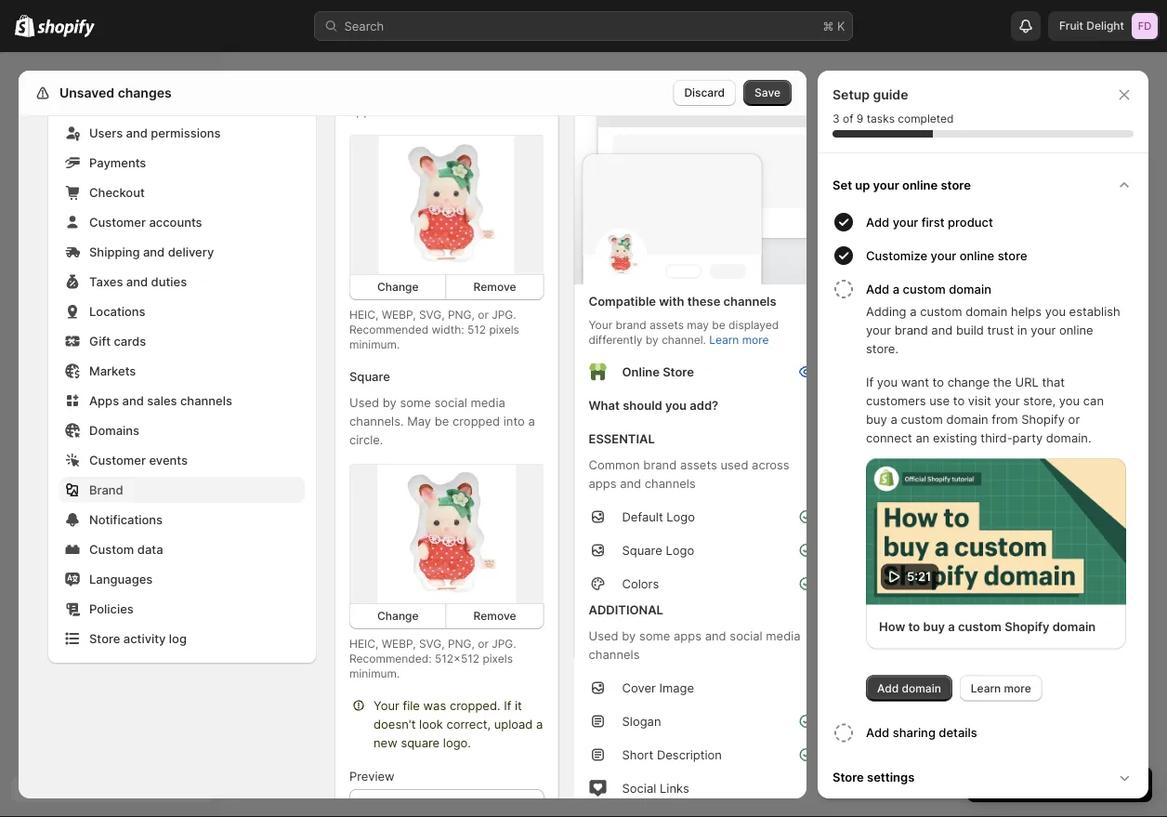 Task type: vqa. For each thing, say whether or not it's contained in the screenshot.
second 30 "button" from the right
no



Task type: describe. For each thing, give the bounding box(es) containing it.
product
[[948, 215, 994, 229]]

details
[[939, 726, 978, 740]]

differently
[[589, 333, 643, 347]]

channels.
[[350, 414, 404, 428]]

you left can
[[1060, 393, 1080, 408]]

be inside used by some social media channels. may be cropped into a circle.
[[435, 414, 449, 428]]

mark add a custom domain as done image
[[833, 278, 855, 300]]

channels inside common brand assets used across apps and channels
[[645, 476, 696, 490]]

these
[[688, 294, 721, 308]]

square
[[401, 735, 440, 750]]

or inside if you want to change the url that customers use to visit your store, you can buy a custom domain from shopify or connect an existing third-party domain.
[[1069, 412, 1081, 426]]

across
[[752, 457, 790, 472]]

users and permissions link
[[60, 120, 305, 146]]

512×512
[[435, 652, 480, 666]]

add for add sharing details
[[867, 726, 890, 740]]

connect
[[867, 430, 913, 445]]

512
[[468, 323, 486, 337]]

k
[[838, 19, 846, 33]]

brand
[[89, 483, 123, 497]]

and inside apps and sales channels link
[[122, 393, 144, 408]]

store activity log
[[89, 631, 187, 646]]

add a custom domain
[[867, 282, 992, 296]]

into
[[504, 414, 525, 428]]

assets for by
[[650, 318, 684, 332]]

in
[[1018, 323, 1028, 337]]

apps and sales channels
[[89, 393, 232, 408]]

jpg. for heic, webp, svg, png, or jpg. recommended: 512×512 pixels minimum.
[[492, 637, 517, 651]]

your right in
[[1031, 323, 1056, 337]]

applications
[[350, 103, 418, 118]]

cover image
[[622, 681, 695, 695]]

or for heic, webp, svg, png, or jpg. recommended: 512×512 pixels minimum.
[[478, 637, 489, 651]]

shipping and delivery link
[[60, 239, 305, 265]]

minimum. inside "heic, webp, svg, png, or jpg. recommended width: 512 pixels minimum."
[[350, 338, 400, 351]]

social inside used by some apps and social media channels
[[730, 628, 763, 643]]

more inside settings dialog
[[743, 333, 769, 347]]

1 vertical spatial buy
[[924, 620, 946, 634]]

1 vertical spatial square
[[622, 543, 663, 557]]

taxes
[[89, 274, 123, 289]]

sales
[[147, 393, 177, 408]]

common
[[434, 85, 483, 99]]

save
[[755, 86, 781, 99]]

recommended
[[350, 323, 429, 337]]

discard button
[[674, 80, 736, 106]]

social
[[622, 781, 657, 795]]

1 horizontal spatial store
[[663, 364, 694, 379]]

compatible with these channels
[[589, 294, 777, 308]]

change
[[948, 375, 990, 389]]

essential
[[589, 431, 655, 446]]

it
[[515, 698, 522, 713]]

notifications link
[[60, 507, 305, 533]]

and inside used by some apps and social media channels
[[705, 628, 727, 643]]

you up customers
[[877, 375, 898, 389]]

media inside used by some social media channels. may be cropped into a circle.
[[471, 395, 506, 410]]

slogan
[[622, 714, 662, 728]]

3 of 9 tasks completed
[[833, 112, 954, 126]]

1 vertical spatial to
[[954, 393, 965, 408]]

or for heic, webp, svg, png, or jpg. recommended width: 512 pixels minimum.
[[478, 308, 489, 322]]

learn inside settings dialog
[[710, 333, 739, 347]]

change button for recommended
[[350, 274, 447, 300]]

the
[[994, 375, 1012, 389]]

settings dialog
[[19, 0, 831, 817]]

locations
[[89, 304, 146, 318]]

brand for common brand assets used across apps and channels
[[644, 457, 677, 472]]

heic, webp, svg, png, or jpg. recommended: 512×512 pixels minimum.
[[350, 637, 517, 681]]

brand for your brand assets may be displayed differently by channel.
[[616, 318, 647, 332]]

look
[[419, 717, 443, 731]]

guide
[[873, 87, 909, 103]]

that
[[1043, 375, 1065, 389]]

your inside button
[[874, 178, 900, 192]]

1 vertical spatial shopify
[[1005, 620, 1050, 634]]

links
[[660, 781, 690, 795]]

checkout
[[89, 185, 145, 199]]

webp, for recommended
[[382, 308, 416, 322]]

assets for channels
[[680, 457, 718, 472]]

apps and sales channels link
[[60, 388, 305, 414]]

jpg. for heic, webp, svg, png, or jpg. recommended width: 512 pixels minimum.
[[492, 308, 517, 322]]

changes
[[118, 85, 172, 101]]

online inside button
[[960, 248, 995, 263]]

store settings button
[[826, 757, 1142, 798]]

learn more inside add a custom domain 'element'
[[971, 681, 1032, 695]]

used
[[721, 457, 749, 472]]

an
[[916, 430, 930, 445]]

activity
[[123, 631, 166, 646]]

taxes and duties link
[[60, 269, 305, 295]]

customer accounts link
[[60, 209, 305, 235]]

add sharing details button
[[867, 716, 1142, 750]]

add domain
[[878, 681, 942, 695]]

learn inside add a custom domain 'element'
[[971, 681, 1002, 695]]

custom right how
[[959, 620, 1002, 634]]

remove for heic, webp, svg, png, or jpg. recommended: 512×512 pixels minimum.
[[474, 609, 516, 623]]

delight
[[1087, 19, 1125, 33]]

common
[[589, 457, 640, 472]]

by for used by some apps and social media channels
[[622, 628, 636, 643]]

a right how
[[949, 620, 956, 634]]

markets link
[[60, 358, 305, 384]]

how
[[880, 620, 906, 634]]

logo.
[[443, 735, 471, 750]]

add a custom domain element
[[829, 302, 1142, 701]]

a inside if you want to change the url that customers use to visit your store, you can buy a custom domain from shopify or connect an existing third-party domain.
[[891, 412, 898, 426]]

channels inside apps and sales channels link
[[180, 393, 232, 408]]

shopify image
[[37, 19, 95, 38]]

online store
[[622, 364, 694, 379]]

brand link
[[60, 477, 305, 503]]

first
[[922, 215, 945, 229]]

logo for square logo
[[666, 543, 695, 557]]

logo
[[486, 85, 511, 99]]

add your first product
[[867, 215, 994, 229]]

cropped.
[[450, 698, 501, 713]]

short
[[622, 747, 654, 762]]

your for your brand assets may be displayed differently by channel.
[[589, 318, 613, 332]]

default
[[622, 509, 663, 524]]

customer events link
[[60, 447, 305, 473]]

used by some apps and social media channels
[[589, 628, 801, 661]]

how to buy a custom shopify domain
[[880, 620, 1096, 634]]

trust
[[988, 323, 1014, 337]]

search
[[344, 19, 384, 33]]

online
[[622, 364, 660, 379]]

if inside if you want to change the url that customers use to visit your store, you can buy a custom domain from shopify or connect an existing third-party domain.
[[867, 375, 874, 389]]

add domain link
[[867, 675, 953, 701]]

languages
[[89, 572, 153, 586]]

third-
[[981, 430, 1013, 445]]

add sharing details
[[867, 726, 978, 740]]

may
[[407, 414, 431, 428]]

custom inside 'adding a custom domain helps you establish your brand and build trust in your online store.'
[[921, 304, 963, 318]]

domain.
[[1047, 430, 1092, 445]]

heic, webp, svg, png, or jpg. recommended width: 512 pixels minimum.
[[350, 308, 520, 351]]

your inside if you want to change the url that customers use to visit your store, you can buy a custom domain from shopify or connect an existing third-party domain.
[[995, 393, 1020, 408]]

policies link
[[60, 596, 305, 622]]

channel.
[[662, 333, 706, 347]]

add your first product button
[[867, 205, 1142, 239]]

circle.
[[350, 432, 383, 447]]

and inside users and permissions link
[[126, 126, 148, 140]]

used for used by some social media channels. may be cropped into a circle.
[[350, 395, 379, 410]]

save button
[[744, 80, 792, 106]]

media inside used by some apps and social media channels
[[766, 628, 801, 643]]

and inside 'adding a custom domain helps you establish your brand and build trust in your online store.'
[[932, 323, 953, 337]]

your for your file was cropped. if it doesn't look correct, upload a new square logo.
[[374, 698, 400, 713]]

a inside your file was cropped. if it doesn't look correct, upload a new square logo.
[[537, 717, 543, 731]]

checkout link
[[60, 179, 305, 205]]



Task type: locate. For each thing, give the bounding box(es) containing it.
1 png, from the top
[[448, 308, 475, 322]]

add up sharing
[[878, 681, 899, 695]]

store inside button
[[833, 770, 864, 785]]

0 horizontal spatial store
[[89, 631, 120, 646]]

by inside used by some social media channels. may be cropped into a circle.
[[383, 395, 397, 410]]

heic, up 'recommended'
[[350, 308, 379, 322]]

square up channels.
[[350, 369, 390, 384]]

online inside button
[[903, 178, 938, 192]]

add for add a custom domain
[[867, 282, 890, 296]]

shopify
[[1022, 412, 1065, 426], [1005, 620, 1050, 634]]

channels up cover
[[589, 647, 640, 661]]

webp, up 'recommended'
[[382, 308, 416, 322]]

learn more link up the add sharing details 'button'
[[960, 675, 1043, 701]]

custom inside button
[[903, 282, 946, 296]]

1 vertical spatial media
[[766, 628, 801, 643]]

brand inside common brand assets used across apps and channels
[[644, 457, 677, 472]]

mark add sharing details as done image
[[833, 722, 855, 744]]

2 vertical spatial to
[[909, 620, 921, 634]]

used by some social media channels. may be cropped into a circle.
[[350, 395, 535, 447]]

store for store settings
[[833, 770, 864, 785]]

some
[[400, 395, 431, 410], [640, 628, 671, 643]]

gift
[[89, 334, 111, 348]]

be inside the your brand assets may be displayed differently by channel.
[[712, 318, 726, 332]]

fruit delight image
[[1132, 13, 1158, 39]]

online up add your first product
[[903, 178, 938, 192]]

shipping and delivery
[[89, 245, 214, 259]]

1 vertical spatial png,
[[448, 637, 475, 651]]

png, inside "heic, webp, svg, png, or jpg. recommended width: 512 pixels minimum."
[[448, 308, 475, 322]]

used down 'additional'
[[589, 628, 619, 643]]

learn more link down the displayed
[[710, 333, 769, 347]]

1 vertical spatial pixels
[[483, 652, 513, 666]]

svg, for width:
[[419, 308, 445, 322]]

1 horizontal spatial buy
[[924, 620, 946, 634]]

0 vertical spatial logo
[[667, 509, 695, 524]]

custom data link
[[60, 536, 305, 562]]

apps inside used by some apps and social media channels
[[674, 628, 702, 643]]

jpg. inside heic, webp, svg, png, or jpg. recommended: 512×512 pixels minimum.
[[492, 637, 517, 651]]

5:21
[[907, 569, 932, 584]]

1 horizontal spatial your
[[589, 318, 613, 332]]

1 horizontal spatial social
[[730, 628, 763, 643]]

be
[[712, 318, 726, 332], [435, 414, 449, 428]]

1 svg, from the top
[[419, 308, 445, 322]]

1 vertical spatial webp,
[[382, 637, 416, 651]]

square down "preview"
[[361, 797, 401, 811]]

remove up 512
[[474, 280, 516, 294]]

assets left used
[[680, 457, 718, 472]]

brand up differently
[[616, 318, 647, 332]]

0 vertical spatial assets
[[650, 318, 684, 332]]

additional
[[589, 602, 664, 617]]

2 svg, from the top
[[419, 637, 445, 651]]

your left first
[[893, 215, 919, 229]]

0 vertical spatial if
[[867, 375, 874, 389]]

duties
[[151, 274, 187, 289]]

webp, for recommended:
[[382, 637, 416, 651]]

custom inside if you want to change the url that customers use to visit your store, you can buy a custom domain from shopify or connect an existing third-party domain.
[[901, 412, 944, 426]]

0 horizontal spatial learn
[[710, 333, 739, 347]]

svg, for 512×512
[[419, 637, 445, 651]]

0 vertical spatial minimum.
[[350, 338, 400, 351]]

add inside the add sharing details 'button'
[[867, 726, 890, 740]]

0 vertical spatial buy
[[867, 412, 888, 426]]

1 vertical spatial change button
[[350, 603, 447, 629]]

buy up connect
[[867, 412, 888, 426]]

customer events
[[89, 453, 188, 467]]

1 remove from the top
[[474, 280, 516, 294]]

2 vertical spatial online
[[1060, 323, 1094, 337]]

by inside used by some apps and social media channels
[[622, 628, 636, 643]]

remove button up 512×512
[[446, 603, 544, 629]]

doesn't
[[374, 717, 416, 731]]

integrated channel icon image
[[589, 363, 608, 381]]

assets inside the your brand assets may be displayed differently by channel.
[[650, 318, 684, 332]]

jpg. inside "heic, webp, svg, png, or jpg. recommended width: 512 pixels minimum."
[[492, 308, 517, 322]]

channels inside used by some apps and social media channels
[[589, 647, 640, 661]]

if
[[867, 375, 874, 389], [504, 698, 512, 713]]

for
[[383, 85, 399, 99]]

used for used by some apps and social media channels
[[589, 628, 619, 643]]

1 horizontal spatial by
[[622, 628, 636, 643]]

change up 'recommended'
[[377, 280, 419, 294]]

custom data
[[89, 542, 163, 556]]

change for recommended:
[[377, 609, 419, 623]]

add inside add domain link
[[878, 681, 899, 695]]

2 vertical spatial used
[[589, 628, 619, 643]]

0 horizontal spatial if
[[504, 698, 512, 713]]

your up store.
[[867, 323, 892, 337]]

gift cards
[[89, 334, 146, 348]]

social inside used by some social media channels. may be cropped into a circle.
[[435, 395, 467, 410]]

2 customer from the top
[[89, 453, 146, 467]]

change button up 'recommended'
[[350, 274, 447, 300]]

cover
[[622, 681, 656, 695]]

what
[[589, 398, 620, 412]]

1 change button from the top
[[350, 274, 447, 300]]

data
[[137, 542, 163, 556]]

1 vertical spatial logo
[[666, 543, 695, 557]]

5:21 button
[[867, 458, 1127, 605]]

add for add domain
[[878, 681, 899, 695]]

visit
[[969, 393, 992, 408]]

svg, up width:
[[419, 308, 445, 322]]

remove button up 512
[[446, 274, 544, 300]]

upload
[[494, 717, 533, 731]]

your up differently
[[589, 318, 613, 332]]

apps up image at the bottom of the page
[[674, 628, 702, 643]]

0 vertical spatial to
[[933, 375, 945, 389]]

to right how
[[909, 620, 921, 634]]

png, inside heic, webp, svg, png, or jpg. recommended: 512×512 pixels minimum.
[[448, 637, 475, 651]]

a right adding
[[910, 304, 917, 318]]

some inside used by some apps and social media channels
[[640, 628, 671, 643]]

with
[[659, 294, 685, 308]]

0 vertical spatial more
[[743, 333, 769, 347]]

customer for customer events
[[89, 453, 146, 467]]

adding a custom domain helps you establish your brand and build trust in your online store.
[[867, 304, 1121, 356]]

0 vertical spatial heic,
[[350, 308, 379, 322]]

to right use
[[954, 393, 965, 408]]

if up customers
[[867, 375, 874, 389]]

build
[[957, 323, 984, 337]]

0 vertical spatial social
[[435, 395, 467, 410]]

by for used by some social media channels. may be cropped into a circle.
[[383, 395, 397, 410]]

a inside button
[[893, 282, 900, 296]]

buy inside if you want to change the url that customers use to visit your store, you can buy a custom domain from shopify or connect an existing third-party domain.
[[867, 412, 888, 426]]

more up the add sharing details 'button'
[[1005, 681, 1032, 695]]

change button for recommended:
[[350, 603, 447, 629]]

or inside "heic, webp, svg, png, or jpg. recommended width: 512 pixels minimum."
[[478, 308, 489, 322]]

png,
[[448, 308, 475, 322], [448, 637, 475, 651]]

heic, inside "heic, webp, svg, png, or jpg. recommended width: 512 pixels minimum."
[[350, 308, 379, 322]]

logo for default logo
[[667, 509, 695, 524]]

setup guide dialog
[[818, 71, 1149, 817]]

change up recommended:
[[377, 609, 419, 623]]

2 remove from the top
[[474, 609, 516, 623]]

by inside the your brand assets may be displayed differently by channel.
[[646, 333, 659, 347]]

online down establish
[[1060, 323, 1094, 337]]

apps
[[589, 476, 617, 490], [674, 628, 702, 643]]

2 remove button from the top
[[446, 603, 544, 629]]

2 png, from the top
[[448, 637, 475, 651]]

0 vertical spatial apps
[[589, 476, 617, 490]]

domain
[[949, 282, 992, 296], [966, 304, 1008, 318], [947, 412, 989, 426], [1053, 620, 1096, 634], [902, 681, 942, 695]]

some for social
[[400, 395, 431, 410]]

0 vertical spatial learn more link
[[710, 333, 769, 347]]

online down the "product"
[[960, 248, 995, 263]]

2 jpg. from the top
[[492, 637, 517, 651]]

social
[[435, 395, 467, 410], [730, 628, 763, 643]]

logo right default
[[667, 509, 695, 524]]

0 horizontal spatial store
[[941, 178, 972, 192]]

add right mark add sharing details as done icon
[[867, 726, 890, 740]]

0 horizontal spatial apps
[[589, 476, 617, 490]]

add up customize
[[867, 215, 890, 229]]

a down customers
[[891, 412, 898, 426]]

apps down common
[[589, 476, 617, 490]]

channels up the displayed
[[724, 294, 777, 308]]

0 vertical spatial learn more
[[710, 333, 769, 347]]

domain inside 'adding a custom domain helps you establish your brand and build trust in your online store.'
[[966, 304, 1008, 318]]

shopify image
[[15, 14, 35, 37]]

store up the "product"
[[941, 178, 972, 192]]

can
[[1084, 393, 1105, 408]]

jpg.
[[492, 308, 517, 322], [492, 637, 517, 651]]

or up 512×512
[[478, 637, 489, 651]]

unsaved
[[60, 85, 115, 101]]

store up add a custom domain button
[[998, 248, 1028, 263]]

settings
[[867, 770, 915, 785]]

webp, inside "heic, webp, svg, png, or jpg. recommended width: 512 pixels minimum."
[[382, 308, 416, 322]]

⌘
[[823, 19, 834, 33]]

0 vertical spatial remove button
[[446, 274, 544, 300]]

your up the from on the right bottom of page
[[995, 393, 1020, 408]]

remove for heic, webp, svg, png, or jpg. recommended width: 512 pixels minimum.
[[474, 280, 516, 294]]

locations link
[[60, 298, 305, 324]]

learn
[[710, 333, 739, 347], [971, 681, 1002, 695]]

and inside shipping and delivery link
[[143, 245, 165, 259]]

your brand assets may be displayed differently by channel.
[[589, 318, 779, 347]]

1 vertical spatial assets
[[680, 457, 718, 472]]

0 vertical spatial svg,
[[419, 308, 445, 322]]

compatible
[[589, 294, 656, 308]]

0 horizontal spatial to
[[909, 620, 921, 634]]

0 horizontal spatial buy
[[867, 412, 888, 426]]

store inside button
[[998, 248, 1028, 263]]

you inside settings dialog
[[666, 398, 687, 412]]

learn more up the add sharing details 'button'
[[971, 681, 1032, 695]]

2 horizontal spatial online
[[1060, 323, 1094, 337]]

0 horizontal spatial learn more link
[[710, 333, 769, 347]]

1 vertical spatial remove
[[474, 609, 516, 623]]

users
[[89, 126, 123, 140]]

shopify inside if you want to change the url that customers use to visit your store, you can buy a custom domain from shopify or connect an existing third-party domain.
[[1022, 412, 1065, 426]]

payments
[[89, 155, 146, 170]]

add inside add your first product button
[[867, 215, 890, 229]]

2 horizontal spatial store
[[833, 770, 864, 785]]

webp, up recommended:
[[382, 637, 416, 651]]

some down 'additional'
[[640, 628, 671, 643]]

payments link
[[60, 150, 305, 176]]

2 change button from the top
[[350, 603, 447, 629]]

0 vertical spatial or
[[478, 308, 489, 322]]

cropped
[[453, 414, 500, 428]]

png, for width:
[[448, 308, 475, 322]]

setup guide
[[833, 87, 909, 103]]

learn down the displayed
[[710, 333, 739, 347]]

2 vertical spatial square
[[361, 797, 401, 811]]

learn up the add sharing details 'button'
[[971, 681, 1002, 695]]

minimum. inside heic, webp, svg, png, or jpg. recommended: 512×512 pixels minimum.
[[350, 667, 400, 681]]

0 vertical spatial remove
[[474, 280, 516, 294]]

0 vertical spatial some
[[400, 395, 431, 410]]

learn more inside settings dialog
[[710, 333, 769, 347]]

store for store activity log
[[89, 631, 120, 646]]

brand inside 'adding a custom domain helps you establish your brand and build trust in your online store.'
[[895, 323, 929, 337]]

1 minimum. from the top
[[350, 338, 400, 351]]

add inside add a custom domain button
[[867, 282, 890, 296]]

store settings
[[833, 770, 915, 785]]

change button
[[350, 274, 447, 300], [350, 603, 447, 629]]

2 change from the top
[[377, 609, 419, 623]]

by down 'additional'
[[622, 628, 636, 643]]

0 vertical spatial webp,
[[382, 308, 416, 322]]

1 vertical spatial more
[[1005, 681, 1032, 695]]

0 vertical spatial your
[[589, 318, 613, 332]]

svg, up 512×512
[[419, 637, 445, 651]]

learn more
[[710, 333, 769, 347], [971, 681, 1032, 695]]

add a custom domain button
[[867, 272, 1142, 302]]

used inside used by some social media channels. may be cropped into a circle.
[[350, 395, 379, 410]]

1 vertical spatial store
[[998, 248, 1028, 263]]

store inside button
[[941, 178, 972, 192]]

some inside used by some social media channels. may be cropped into a circle.
[[400, 395, 431, 410]]

0 vertical spatial learn
[[710, 333, 739, 347]]

store left settings
[[833, 770, 864, 785]]

custom down add a custom domain
[[921, 304, 963, 318]]

logo down default logo
[[666, 543, 695, 557]]

2 horizontal spatial to
[[954, 393, 965, 408]]

more down the displayed
[[743, 333, 769, 347]]

2 heic, from the top
[[350, 637, 379, 651]]

may
[[687, 318, 709, 332]]

used for used for most common logo applications
[[350, 85, 379, 99]]

assets up channel.
[[650, 318, 684, 332]]

1 vertical spatial learn more
[[971, 681, 1032, 695]]

heic, for heic, webp, svg, png, or jpg. recommended: 512×512 pixels minimum.
[[350, 637, 379, 651]]

webp, inside heic, webp, svg, png, or jpg. recommended: 512×512 pixels minimum.
[[382, 637, 416, 651]]

1 horizontal spatial if
[[867, 375, 874, 389]]

customer
[[89, 215, 146, 229], [89, 453, 146, 467]]

your
[[874, 178, 900, 192], [893, 215, 919, 229], [931, 248, 957, 263], [867, 323, 892, 337], [1031, 323, 1056, 337], [995, 393, 1020, 408]]

a inside 'adding a custom domain helps you establish your brand and build trust in your online store.'
[[910, 304, 917, 318]]

your down first
[[931, 248, 957, 263]]

0 vertical spatial change
[[377, 280, 419, 294]]

0 vertical spatial png,
[[448, 308, 475, 322]]

some up may
[[400, 395, 431, 410]]

taxes and duties
[[89, 274, 187, 289]]

buy right how
[[924, 620, 946, 634]]

1 vertical spatial heic,
[[350, 637, 379, 651]]

a right into
[[529, 414, 535, 428]]

minimum. down recommended:
[[350, 667, 400, 681]]

brand right common
[[644, 457, 677, 472]]

1 horizontal spatial learn more
[[971, 681, 1032, 695]]

0 vertical spatial shopify
[[1022, 412, 1065, 426]]

by up channels.
[[383, 395, 397, 410]]

1 vertical spatial learn more link
[[960, 675, 1043, 701]]

a up adding
[[893, 282, 900, 296]]

channels
[[724, 294, 777, 308], [180, 393, 232, 408], [645, 476, 696, 490], [589, 647, 640, 661]]

1 vertical spatial used
[[350, 395, 379, 410]]

your inside your file was cropped. if it doesn't look correct, upload a new square logo.
[[374, 698, 400, 713]]

customer down the domains
[[89, 453, 146, 467]]

change button up recommended:
[[350, 603, 447, 629]]

1 horizontal spatial learn more link
[[960, 675, 1043, 701]]

0 horizontal spatial by
[[383, 395, 397, 410]]

add for add your first product
[[867, 215, 890, 229]]

used left for
[[350, 85, 379, 99]]

1 customer from the top
[[89, 215, 146, 229]]

pixels right 512×512
[[483, 652, 513, 666]]

3
[[833, 112, 840, 126]]

1 horizontal spatial more
[[1005, 681, 1032, 695]]

customize your online store button
[[867, 239, 1142, 272]]

you inside 'adding a custom domain helps you establish your brand and build trust in your online store.'
[[1046, 304, 1066, 318]]

0 horizontal spatial media
[[471, 395, 506, 410]]

png, up 512×512
[[448, 637, 475, 651]]

1 horizontal spatial apps
[[674, 628, 702, 643]]

more
[[743, 333, 769, 347], [1005, 681, 1032, 695]]

svg, inside "heic, webp, svg, png, or jpg. recommended width: 512 pixels minimum."
[[419, 308, 445, 322]]

1 horizontal spatial learn
[[971, 681, 1002, 695]]

accounts
[[149, 215, 202, 229]]

1 vertical spatial online
[[960, 248, 995, 263]]

remove button for heic, webp, svg, png, or jpg. recommended width: 512 pixels minimum.
[[446, 274, 544, 300]]

online inside 'adding a custom domain helps you establish your brand and build trust in your online store.'
[[1060, 323, 1094, 337]]

1 vertical spatial change
[[377, 609, 419, 623]]

remove button for heic, webp, svg, png, or jpg. recommended: 512×512 pixels minimum.
[[446, 603, 544, 629]]

by left channel.
[[646, 333, 659, 347]]

pixels inside heic, webp, svg, png, or jpg. recommended: 512×512 pixels minimum.
[[483, 652, 513, 666]]

width:
[[432, 323, 464, 337]]

1 vertical spatial some
[[640, 628, 671, 643]]

image
[[660, 681, 695, 695]]

custom up an
[[901, 412, 944, 426]]

2 webp, from the top
[[382, 637, 416, 651]]

and inside common brand assets used across apps and channels
[[620, 476, 642, 490]]

0 vertical spatial jpg.
[[492, 308, 517, 322]]

default logo
[[622, 509, 695, 524]]

1 horizontal spatial online
[[960, 248, 995, 263]]

1 horizontal spatial store
[[998, 248, 1028, 263]]

by
[[646, 333, 659, 347], [383, 395, 397, 410], [622, 628, 636, 643]]

heic, for heic, webp, svg, png, or jpg. recommended width: 512 pixels minimum.
[[350, 308, 379, 322]]

channels up default logo
[[645, 476, 696, 490]]

0 vertical spatial media
[[471, 395, 506, 410]]

1 jpg. from the top
[[492, 308, 517, 322]]

0 vertical spatial store
[[941, 178, 972, 192]]

1 vertical spatial jpg.
[[492, 637, 517, 651]]

remove button
[[446, 274, 544, 300], [446, 603, 544, 629]]

1 vertical spatial be
[[435, 414, 449, 428]]

description
[[657, 747, 722, 762]]

0 vertical spatial by
[[646, 333, 659, 347]]

if left it
[[504, 698, 512, 713]]

or up 512
[[478, 308, 489, 322]]

and inside taxes and duties link
[[126, 274, 148, 289]]

assets inside common brand assets used across apps and channels
[[680, 457, 718, 472]]

pixels inside "heic, webp, svg, png, or jpg. recommended width: 512 pixels minimum."
[[489, 323, 520, 337]]

used up channels.
[[350, 395, 379, 410]]

1 horizontal spatial be
[[712, 318, 726, 332]]

to up use
[[933, 375, 945, 389]]

channels down markets link
[[180, 393, 232, 408]]

0 horizontal spatial some
[[400, 395, 431, 410]]

1 horizontal spatial to
[[933, 375, 945, 389]]

2 minimum. from the top
[[350, 667, 400, 681]]

common brand assets used across apps and channels
[[589, 457, 790, 490]]

svg, inside heic, webp, svg, png, or jpg. recommended: 512×512 pixels minimum.
[[419, 637, 445, 651]]

of
[[843, 112, 854, 126]]

2 horizontal spatial by
[[646, 333, 659, 347]]

customer accounts
[[89, 215, 202, 229]]

brand inside the your brand assets may be displayed differently by channel.
[[616, 318, 647, 332]]

0 horizontal spatial learn more
[[710, 333, 769, 347]]

learn more down the displayed
[[710, 333, 769, 347]]

you right helps
[[1046, 304, 1066, 318]]

1 horizontal spatial media
[[766, 628, 801, 643]]

square down default
[[622, 543, 663, 557]]

1 vertical spatial if
[[504, 698, 512, 713]]

change for recommended
[[377, 280, 419, 294]]

remove up 512×512
[[474, 609, 516, 623]]

discard
[[685, 86, 725, 99]]

store down channel.
[[663, 364, 694, 379]]

tasks
[[867, 112, 895, 126]]

used inside used by some apps and social media channels
[[589, 628, 619, 643]]

0 horizontal spatial your
[[374, 698, 400, 713]]

used inside used for most common logo applications
[[350, 85, 379, 99]]

0 horizontal spatial online
[[903, 178, 938, 192]]

use
[[930, 393, 950, 408]]

0 vertical spatial store
[[663, 364, 694, 379]]

correct,
[[447, 717, 491, 731]]

1 vertical spatial learn
[[971, 681, 1002, 695]]

customer for customer accounts
[[89, 215, 146, 229]]

heic, up recommended:
[[350, 637, 379, 651]]

store down policies
[[89, 631, 120, 646]]

most
[[402, 85, 430, 99]]

your inside the your brand assets may be displayed differently by channel.
[[589, 318, 613, 332]]

1 heic, from the top
[[350, 308, 379, 322]]

store,
[[1024, 393, 1056, 408]]

minimum. down 'recommended'
[[350, 338, 400, 351]]

gift cards link
[[60, 328, 305, 354]]

1 vertical spatial customer
[[89, 453, 146, 467]]

domain inside if you want to change the url that customers use to visit your store, you can buy a custom domain from shopify or connect an existing third-party domain.
[[947, 412, 989, 426]]

pixels
[[489, 323, 520, 337], [483, 652, 513, 666]]

heic, inside heic, webp, svg, png, or jpg. recommended: 512×512 pixels minimum.
[[350, 637, 379, 651]]

you left add?
[[666, 398, 687, 412]]

party
[[1013, 430, 1043, 445]]

0 vertical spatial be
[[712, 318, 726, 332]]

customer down checkout on the left top of page
[[89, 215, 146, 229]]

or up domain.
[[1069, 412, 1081, 426]]

1 vertical spatial remove button
[[446, 603, 544, 629]]

0 horizontal spatial social
[[435, 395, 467, 410]]

1 remove button from the top
[[446, 274, 544, 300]]

if inside your file was cropped. if it doesn't look correct, upload a new square logo.
[[504, 698, 512, 713]]

file
[[403, 698, 420, 713]]

your up doesn't
[[374, 698, 400, 713]]

fruit delight
[[1060, 19, 1125, 33]]

apps inside common brand assets used across apps and channels
[[589, 476, 617, 490]]

domains link
[[60, 417, 305, 443]]

your right up
[[874, 178, 900, 192]]

png, for 512×512
[[448, 637, 475, 651]]

0 vertical spatial square
[[350, 369, 390, 384]]

1 vertical spatial your
[[374, 698, 400, 713]]

users and permissions
[[89, 126, 221, 140]]

more inside add a custom domain 'element'
[[1005, 681, 1032, 695]]

a right the upload
[[537, 717, 543, 731]]

a inside used by some social media channels. may be cropped into a circle.
[[529, 414, 535, 428]]

0 vertical spatial customer
[[89, 215, 146, 229]]

1 change from the top
[[377, 280, 419, 294]]

some for apps
[[640, 628, 671, 643]]

domain inside button
[[949, 282, 992, 296]]

0 vertical spatial change button
[[350, 274, 447, 300]]

1 webp, from the top
[[382, 308, 416, 322]]

brand down adding
[[895, 323, 929, 337]]

add up adding
[[867, 282, 890, 296]]

or inside heic, webp, svg, png, or jpg. recommended: 512×512 pixels minimum.
[[478, 637, 489, 651]]

0 vertical spatial pixels
[[489, 323, 520, 337]]

custom down customize your online store
[[903, 282, 946, 296]]

png, up width:
[[448, 308, 475, 322]]

pixels right 512
[[489, 323, 520, 337]]

existing
[[933, 430, 978, 445]]



